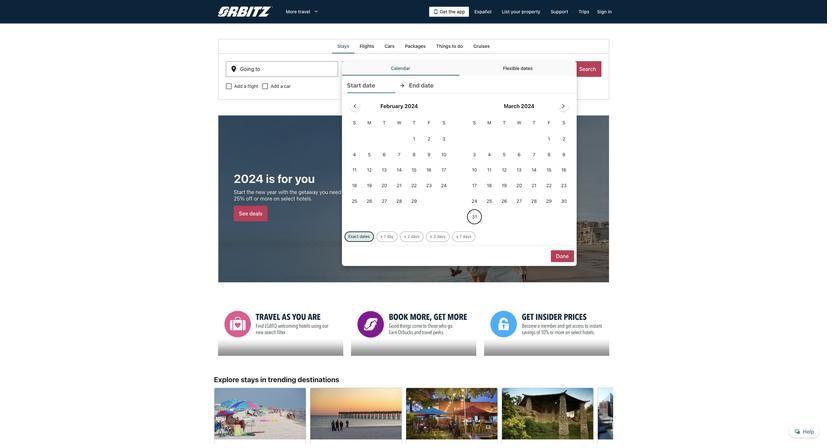 Task type: describe. For each thing, give the bounding box(es) containing it.
and
[[342, 189, 351, 195]]

2 25 button from the left
[[482, 194, 497, 209]]

car
[[284, 83, 291, 89]]

days for ± 7 days
[[463, 234, 472, 239]]

cruises
[[473, 43, 490, 49]]

0 horizontal spatial 2024
[[234, 172, 263, 186]]

1 horizontal spatial 24 button
[[467, 194, 482, 209]]

9 inside february 2024 'element'
[[428, 152, 430, 157]]

2 5 button from the left
[[497, 147, 512, 162]]

more travel button
[[281, 6, 325, 18]]

year
[[267, 189, 277, 195]]

12 inside march 2024 element
[[502, 167, 507, 173]]

property
[[522, 9, 540, 14]]

1 button for february 2024
[[407, 132, 422, 147]]

exact dates
[[348, 234, 370, 239]]

2 4 from the left
[[488, 152, 491, 157]]

chattanooga which includes modern architecture, a fountain and a river or creek image
[[597, 388, 689, 440]]

2 27 button from the left
[[512, 194, 527, 209]]

1 21 button from the left
[[392, 178, 407, 193]]

exact
[[348, 234, 359, 239]]

or
[[254, 196, 259, 202]]

tab list containing calendar
[[342, 61, 577, 76]]

español
[[474, 9, 491, 14]]

2 for march 2024
[[562, 136, 565, 142]]

cars
[[385, 43, 395, 49]]

7 inside march 2024 element
[[533, 152, 535, 157]]

11 for 11 'button' in the february 2024 'element'
[[352, 167, 357, 173]]

0 vertical spatial you
[[295, 172, 315, 186]]

support link
[[546, 6, 573, 18]]

dates for exact dates
[[360, 234, 370, 239]]

travel
[[298, 9, 310, 14]]

± for ± 1 day
[[380, 234, 383, 239]]

the for get
[[449, 9, 456, 14]]

10 for the top 10 button
[[441, 152, 446, 157]]

11 for 11 'button' in march 2024 element
[[487, 167, 491, 173]]

dates for flexible dates
[[521, 66, 533, 71]]

1 5 button from the left
[[362, 147, 377, 162]]

travel sale activities deals image
[[218, 115, 609, 283]]

more
[[260, 196, 272, 202]]

days for ± 2 days
[[411, 234, 419, 239]]

1 15 button from the left
[[407, 163, 422, 178]]

1 16 button from the left
[[422, 163, 436, 178]]

flight
[[248, 83, 258, 89]]

explore
[[214, 376, 239, 384]]

start for start the new year with the getaway you need and 25% off or more on select hotels.
[[234, 189, 245, 195]]

flexible
[[503, 66, 519, 71]]

explore stays in trending destinations
[[214, 376, 339, 384]]

february 2024
[[380, 103, 418, 109]]

22 inside march 2024 element
[[546, 183, 552, 188]]

4 button inside 'element'
[[347, 147, 362, 162]]

list your property
[[502, 9, 540, 14]]

24 for 24 button to the top
[[441, 183, 447, 188]]

flights link
[[354, 39, 379, 53]]

calendar link
[[342, 61, 459, 76]]

march 2024 element
[[467, 119, 571, 225]]

español button
[[469, 6, 497, 18]]

start for start date
[[347, 82, 361, 89]]

± for ± 2 days
[[404, 234, 406, 239]]

to
[[452, 43, 456, 49]]

2 18 button from the left
[[482, 178, 497, 193]]

more
[[286, 9, 297, 14]]

2 9 button from the left
[[556, 147, 571, 162]]

17 for 17 button to the top
[[442, 167, 446, 173]]

1 horizontal spatial 17 button
[[467, 178, 482, 193]]

1 22 button from the left
[[407, 178, 422, 193]]

21 for 1st 21 button from right
[[532, 183, 536, 188]]

2024 is for you main content
[[0, 39, 827, 445]]

days for ± 3 days
[[437, 234, 446, 239]]

packages
[[405, 43, 426, 49]]

next month image
[[559, 102, 567, 110]]

search
[[579, 66, 596, 72]]

things to do link
[[431, 39, 468, 53]]

3 for '3' "button" in the february 2024 'element'
[[442, 136, 445, 142]]

2 21 button from the left
[[527, 178, 541, 193]]

sign in button
[[595, 6, 614, 18]]

flexible dates
[[503, 66, 533, 71]]

2 15 button from the left
[[541, 163, 556, 178]]

0 vertical spatial 24 button
[[436, 178, 451, 193]]

2 13 button from the left
[[512, 163, 527, 178]]

2 29 button from the left
[[541, 194, 556, 209]]

31
[[472, 214, 477, 220]]

flights
[[360, 43, 374, 49]]

hotels.
[[296, 196, 312, 202]]

february 2024 element
[[347, 119, 451, 210]]

start date button
[[347, 78, 395, 93]]

2 16 button from the left
[[556, 163, 571, 178]]

25%
[[234, 196, 244, 202]]

stays
[[337, 43, 349, 49]]

select
[[281, 196, 295, 202]]

2 t from the left
[[413, 120, 415, 126]]

0 vertical spatial 10 button
[[436, 147, 451, 162]]

gulf shores showing general coastal views and a sandy beach as well as a small group of people image
[[214, 388, 306, 440]]

for
[[277, 172, 292, 186]]

27 for 1st 27 button
[[382, 199, 387, 204]]

japanese tea gardens featuring a garden and a pond image
[[502, 388, 593, 440]]

2 26 button from the left
[[497, 194, 512, 209]]

0 vertical spatial 17 button
[[436, 163, 451, 178]]

see deals link
[[234, 206, 267, 222]]

w for february
[[397, 120, 401, 126]]

more travel
[[286, 9, 310, 14]]

get
[[440, 9, 447, 14]]

things
[[436, 43, 451, 49]]

1 for march 2024
[[548, 136, 550, 142]]

4 s from the left
[[562, 120, 565, 126]]

1 23 button from the left
[[422, 178, 436, 193]]

6 button inside march 2024 element
[[512, 147, 527, 162]]

20 inside 'element'
[[382, 183, 387, 188]]

trips
[[579, 9, 589, 14]]

14 for second the 14 button from right
[[397, 167, 402, 173]]

1 14 button from the left
[[392, 163, 407, 178]]

tab list containing stays
[[218, 39, 609, 53]]

11 button inside february 2024 'element'
[[347, 163, 362, 178]]

in inside "2024 is for you" main content
[[260, 376, 266, 384]]

cruises link
[[468, 39, 495, 53]]

3 button inside february 2024 'element'
[[436, 132, 451, 147]]

end date
[[409, 82, 434, 89]]

done
[[556, 254, 569, 259]]

± 1 day
[[380, 234, 393, 239]]

0 horizontal spatial 1
[[384, 234, 386, 239]]

is
[[266, 172, 275, 186]]

1 vertical spatial 3 button
[[467, 147, 482, 162]]

get the app
[[440, 9, 465, 14]]

day
[[387, 234, 393, 239]]

add a car
[[271, 83, 291, 89]]

2 s from the left
[[442, 120, 445, 126]]

list your property link
[[497, 6, 546, 18]]

lafayette showing a bar and night scenes as well as a small group of people image
[[406, 388, 498, 440]]

26 for second 26 button
[[501, 199, 507, 204]]

application inside "2024 is for you" main content
[[347, 98, 571, 225]]

1 29 button from the left
[[407, 194, 422, 209]]

app
[[457, 9, 465, 14]]

1 18 button from the left
[[347, 178, 362, 193]]

end date button
[[409, 78, 457, 93]]

new
[[255, 189, 265, 195]]

0 horizontal spatial 2
[[407, 234, 410, 239]]

see
[[239, 211, 248, 217]]

23 inside march 2024 element
[[561, 183, 567, 188]]

the for start
[[246, 189, 254, 195]]

deals
[[249, 211, 262, 217]]

2 opens in a new window image from the left
[[484, 303, 489, 309]]

off
[[246, 196, 252, 202]]

25 for first the 25 button
[[352, 199, 357, 204]]

stays
[[241, 376, 259, 384]]

1 t from the left
[[383, 120, 386, 126]]

± 2 days
[[404, 234, 419, 239]]

add a flight
[[234, 83, 258, 89]]

get the app link
[[429, 7, 469, 17]]

2 20 button from the left
[[512, 178, 527, 193]]

29 inside march 2024 element
[[546, 199, 552, 204]]

date for end date
[[421, 82, 434, 89]]

± for ± 7 days
[[456, 234, 458, 239]]

2 for february 2024
[[428, 136, 430, 142]]

2 19 button from the left
[[497, 178, 512, 193]]

list
[[502, 9, 510, 14]]

4 t from the left
[[533, 120, 535, 126]]

see deals
[[239, 211, 262, 217]]

done button
[[551, 251, 574, 262]]

1 s from the left
[[353, 120, 356, 126]]

getaway
[[298, 189, 318, 195]]

7 inside february 2024 'element'
[[398, 152, 400, 157]]

add for add a car
[[271, 83, 279, 89]]

pensacola beach which includes a beach, a sunset and general coastal views image
[[310, 388, 402, 440]]

f for february 2024
[[428, 120, 430, 126]]

29 inside february 2024 'element'
[[411, 199, 417, 204]]

8 button inside march 2024 element
[[541, 147, 556, 162]]

february
[[380, 103, 403, 109]]

21 for 1st 21 button
[[397, 183, 402, 188]]



Task type: locate. For each thing, give the bounding box(es) containing it.
8
[[413, 152, 416, 157], [547, 152, 550, 157]]

in right stays
[[260, 376, 266, 384]]

2 horizontal spatial 3
[[473, 152, 476, 157]]

19 for 1st the 19 button from the right
[[502, 183, 507, 188]]

2 9 from the left
[[562, 152, 565, 157]]

1 16 from the left
[[427, 167, 431, 173]]

application containing february 2024
[[347, 98, 571, 225]]

23 inside february 2024 'element'
[[426, 183, 432, 188]]

1 vertical spatial 10
[[472, 167, 477, 173]]

0 horizontal spatial 22 button
[[407, 178, 422, 193]]

t down february 2024
[[413, 120, 415, 126]]

19 for 1st the 19 button from left
[[367, 183, 372, 188]]

0 horizontal spatial 14
[[397, 167, 402, 173]]

1 a from the left
[[244, 83, 246, 89]]

31 button
[[467, 210, 482, 225]]

1 12 button from the left
[[362, 163, 377, 178]]

show next card image
[[609, 421, 617, 429]]

1 horizontal spatial 13
[[517, 167, 522, 173]]

6 inside march 2024 element
[[518, 152, 521, 157]]

5 inside february 2024 'element'
[[368, 152, 371, 157]]

2 days from the left
[[437, 234, 446, 239]]

0 horizontal spatial 22
[[411, 183, 417, 188]]

3 days from the left
[[463, 234, 472, 239]]

2024 for march 2024
[[521, 103, 534, 109]]

28 for second 28 button
[[531, 199, 537, 204]]

12
[[367, 167, 372, 173], [502, 167, 507, 173]]

2 horizontal spatial days
[[463, 234, 472, 239]]

1 horizontal spatial 29 button
[[541, 194, 556, 209]]

dates right exact
[[360, 234, 370, 239]]

0 horizontal spatial 9 button
[[422, 147, 436, 162]]

11 button
[[347, 163, 362, 178], [482, 163, 497, 178]]

0 horizontal spatial 16 button
[[422, 163, 436, 178]]

0 horizontal spatial 5 button
[[362, 147, 377, 162]]

0 vertical spatial start
[[347, 82, 361, 89]]

add left car
[[271, 83, 279, 89]]

1 vertical spatial you
[[319, 189, 328, 195]]

8 button inside february 2024 'element'
[[407, 147, 422, 162]]

1 horizontal spatial 22 button
[[541, 178, 556, 193]]

20 button inside 'element'
[[377, 178, 392, 193]]

0 horizontal spatial 9
[[428, 152, 430, 157]]

0 horizontal spatial dates
[[360, 234, 370, 239]]

18 button
[[347, 178, 362, 193], [482, 178, 497, 193]]

2024 up the new
[[234, 172, 263, 186]]

1 9 button from the left
[[422, 147, 436, 162]]

26 inside february 2024 'element'
[[367, 199, 372, 204]]

1 6 button from the left
[[377, 147, 392, 162]]

2 15 from the left
[[547, 167, 551, 173]]

0 horizontal spatial 25 button
[[347, 194, 362, 209]]

13 inside march 2024 element
[[517, 167, 522, 173]]

calendar
[[391, 66, 410, 71]]

download the app button image
[[433, 9, 438, 14]]

16 inside march 2024 element
[[561, 167, 566, 173]]

2024 is for you
[[234, 172, 315, 186]]

dates right flexible
[[521, 66, 533, 71]]

3 inside february 2024 'element'
[[442, 136, 445, 142]]

20 button
[[377, 178, 392, 193], [512, 178, 527, 193]]

0 horizontal spatial 8 button
[[407, 147, 422, 162]]

2 6 button from the left
[[512, 147, 527, 162]]

on
[[273, 196, 279, 202]]

10 for the bottom 10 button
[[472, 167, 477, 173]]

2 7 button from the left
[[527, 147, 541, 162]]

1 horizontal spatial 19
[[502, 183, 507, 188]]

8 for the "8" button inside february 2024 'element'
[[413, 152, 416, 157]]

march 2024
[[504, 103, 534, 109]]

start the new year with the getaway you need and 25% off or more on select hotels.
[[234, 189, 351, 202]]

28 for 1st 28 button from left
[[396, 199, 402, 204]]

1 20 from the left
[[382, 183, 387, 188]]

1 horizontal spatial 11 button
[[482, 163, 497, 178]]

start date
[[347, 82, 375, 89]]

2 21 from the left
[[532, 183, 536, 188]]

1 5 from the left
[[368, 152, 371, 157]]

0 horizontal spatial 17 button
[[436, 163, 451, 178]]

2 4 button from the left
[[482, 147, 497, 162]]

12 button inside february 2024 'element'
[[362, 163, 377, 178]]

2 2 button from the left
[[556, 132, 571, 147]]

2 18 from the left
[[487, 183, 492, 188]]

t
[[383, 120, 386, 126], [413, 120, 415, 126], [503, 120, 506, 126], [533, 120, 535, 126]]

21 inside march 2024 element
[[532, 183, 536, 188]]

1 25 from the left
[[352, 199, 357, 204]]

m for february 2024
[[367, 120, 371, 126]]

a for car
[[280, 83, 283, 89]]

15 inside february 2024 'element'
[[412, 167, 416, 173]]

26 button
[[362, 194, 377, 209], [497, 194, 512, 209]]

2 28 button from the left
[[527, 194, 541, 209]]

1 f from the left
[[428, 120, 430, 126]]

16 for second 16 button from left
[[561, 167, 566, 173]]

0 vertical spatial 10
[[441, 152, 446, 157]]

show previous card image
[[210, 421, 218, 429]]

1 horizontal spatial 10
[[472, 167, 477, 173]]

1 horizontal spatial 15 button
[[541, 163, 556, 178]]

m inside february 2024 'element'
[[367, 120, 371, 126]]

1 horizontal spatial 3 button
[[467, 147, 482, 162]]

25 for 1st the 25 button from the right
[[487, 199, 492, 204]]

1 horizontal spatial 23
[[561, 183, 567, 188]]

6 button
[[377, 147, 392, 162], [512, 147, 527, 162]]

28 inside february 2024 'element'
[[396, 199, 402, 204]]

3 inside march 2024 element
[[473, 152, 476, 157]]

stays link
[[332, 39, 354, 53]]

tab list
[[218, 39, 609, 53], [342, 61, 577, 76]]

1 for february 2024
[[413, 136, 415, 142]]

9 inside march 2024 element
[[562, 152, 565, 157]]

24 button
[[436, 178, 451, 193], [467, 194, 482, 209]]

6 inside february 2024 'element'
[[383, 152, 386, 157]]

cars link
[[379, 39, 400, 53]]

2 14 button from the left
[[527, 163, 541, 178]]

days left ± 7 days
[[437, 234, 446, 239]]

the up select
[[289, 189, 297, 195]]

2 button for march 2024
[[556, 132, 571, 147]]

2 horizontal spatial 7
[[533, 152, 535, 157]]

in inside sign in dropdown button
[[608, 9, 612, 14]]

1 horizontal spatial 25
[[487, 199, 492, 204]]

1 horizontal spatial 28 button
[[527, 194, 541, 209]]

opens in a new window image
[[351, 303, 356, 309], [484, 303, 489, 309]]

1 vertical spatial 10 button
[[467, 163, 482, 178]]

14
[[397, 167, 402, 173], [532, 167, 537, 173]]

2 25 from the left
[[487, 199, 492, 204]]

2024 right march
[[521, 103, 534, 109]]

1 vertical spatial 3
[[473, 152, 476, 157]]

f
[[428, 120, 430, 126], [548, 120, 550, 126]]

2 20 from the left
[[516, 183, 522, 188]]

1 horizontal spatial w
[[517, 120, 521, 126]]

1 horizontal spatial 14 button
[[527, 163, 541, 178]]

directional image
[[399, 83, 405, 89]]

1 horizontal spatial 12
[[502, 167, 507, 173]]

2 button for february 2024
[[422, 132, 436, 147]]

do
[[457, 43, 463, 49]]

1 14 from the left
[[397, 167, 402, 173]]

4 inside 'element'
[[353, 152, 356, 157]]

27
[[382, 199, 387, 204], [517, 199, 522, 204]]

0 horizontal spatial 1 button
[[407, 132, 422, 147]]

sign
[[597, 9, 607, 14]]

t down march 2024
[[533, 120, 535, 126]]

1 7 button from the left
[[392, 147, 407, 162]]

2 add from the left
[[271, 83, 279, 89]]

11 button inside march 2024 element
[[482, 163, 497, 178]]

opens in a new window image
[[218, 303, 223, 309]]

2 23 button from the left
[[556, 178, 571, 193]]

14 button
[[392, 163, 407, 178], [527, 163, 541, 178]]

3 t from the left
[[503, 120, 506, 126]]

2024
[[405, 103, 418, 109], [521, 103, 534, 109], [234, 172, 263, 186]]

5 for 2nd 5 button from the left
[[503, 152, 506, 157]]

add for add a flight
[[234, 83, 243, 89]]

1 8 from the left
[[413, 152, 416, 157]]

1 12 from the left
[[367, 167, 372, 173]]

25 inside february 2024 'element'
[[352, 199, 357, 204]]

27 for second 27 button from the left
[[517, 199, 522, 204]]

1 15 from the left
[[412, 167, 416, 173]]

s
[[353, 120, 356, 126], [442, 120, 445, 126], [473, 120, 476, 126], [562, 120, 565, 126]]

start
[[347, 82, 361, 89], [234, 189, 245, 195]]

12 inside february 2024 'element'
[[367, 167, 372, 173]]

1 horizontal spatial you
[[319, 189, 328, 195]]

1 horizontal spatial 6 button
[[512, 147, 527, 162]]

25 button right the need
[[347, 194, 362, 209]]

0 horizontal spatial 10 button
[[436, 147, 451, 162]]

12 button inside march 2024 element
[[497, 163, 512, 178]]

1 vertical spatial 24
[[472, 199, 477, 204]]

1 8 button from the left
[[407, 147, 422, 162]]

dates
[[521, 66, 533, 71], [360, 234, 370, 239]]

1 25 button from the left
[[347, 194, 362, 209]]

1 11 from the left
[[352, 167, 357, 173]]

0 horizontal spatial 11
[[352, 167, 357, 173]]

1 27 button from the left
[[377, 194, 392, 209]]

2 6 from the left
[[518, 152, 521, 157]]

1 6 from the left
[[383, 152, 386, 157]]

0 horizontal spatial 24
[[441, 183, 447, 188]]

0 horizontal spatial you
[[295, 172, 315, 186]]

1 horizontal spatial 29
[[546, 199, 552, 204]]

1 horizontal spatial 9
[[562, 152, 565, 157]]

21 inside february 2024 'element'
[[397, 183, 402, 188]]

0 horizontal spatial 23
[[426, 183, 432, 188]]

17 inside february 2024 'element'
[[442, 167, 446, 173]]

24 for right 24 button
[[472, 199, 477, 204]]

0 horizontal spatial date
[[362, 82, 375, 89]]

1 horizontal spatial 5 button
[[497, 147, 512, 162]]

2 11 button from the left
[[482, 163, 497, 178]]

± for ± 3 days
[[430, 234, 432, 239]]

9 button
[[422, 147, 436, 162], [556, 147, 571, 162]]

1 23 from the left
[[426, 183, 432, 188]]

± 3 days
[[430, 234, 446, 239]]

2 13 from the left
[[517, 167, 522, 173]]

0 horizontal spatial 15
[[412, 167, 416, 173]]

3 for the bottom '3' "button"
[[473, 152, 476, 157]]

1 13 button from the left
[[377, 163, 392, 178]]

1 m from the left
[[367, 120, 371, 126]]

4 ± from the left
[[456, 234, 458, 239]]

7 button
[[392, 147, 407, 162], [527, 147, 541, 162]]

2 23 from the left
[[561, 183, 567, 188]]

28
[[396, 199, 402, 204], [531, 199, 537, 204]]

16 button
[[422, 163, 436, 178], [556, 163, 571, 178]]

8 inside march 2024 element
[[547, 152, 550, 157]]

18 inside march 2024 element
[[487, 183, 492, 188]]

± right day
[[404, 234, 406, 239]]

13 button
[[377, 163, 392, 178], [512, 163, 527, 178]]

12 button
[[362, 163, 377, 178], [497, 163, 512, 178]]

1 ± from the left
[[380, 234, 383, 239]]

3 s from the left
[[473, 120, 476, 126]]

19
[[367, 183, 372, 188], [502, 183, 507, 188]]

1 horizontal spatial 1 button
[[541, 132, 556, 147]]

1 18 from the left
[[352, 183, 357, 188]]

26 for 1st 26 button
[[367, 199, 372, 204]]

the right 'get'
[[449, 9, 456, 14]]

1 2 button from the left
[[422, 132, 436, 147]]

2 f from the left
[[548, 120, 550, 126]]

24 inside 'element'
[[441, 183, 447, 188]]

0 horizontal spatial 2 button
[[422, 132, 436, 147]]

tab list up the calendar
[[218, 39, 609, 53]]

2 8 from the left
[[547, 152, 550, 157]]

start up previous month image at the left of page
[[347, 82, 361, 89]]

16 inside february 2024 'element'
[[427, 167, 431, 173]]

tab list down do at the top
[[342, 61, 577, 76]]

19 inside march 2024 element
[[502, 183, 507, 188]]

23
[[426, 183, 432, 188], [561, 183, 567, 188]]

orbitz logo image
[[218, 7, 273, 17]]

1 horizontal spatial 21 button
[[527, 178, 541, 193]]

5 for second 5 button from the right
[[368, 152, 371, 157]]

w inside march 2024 element
[[517, 120, 521, 126]]

27 inside march 2024 element
[[517, 199, 522, 204]]

28 inside march 2024 element
[[531, 199, 537, 204]]

a left car
[[280, 83, 283, 89]]

search button
[[574, 61, 601, 77]]

1 27 from the left
[[382, 199, 387, 204]]

1 button for march 2024
[[541, 132, 556, 147]]

march
[[504, 103, 520, 109]]

2 horizontal spatial 2
[[562, 136, 565, 142]]

0 horizontal spatial 28 button
[[392, 194, 407, 209]]

22 inside february 2024 'element'
[[411, 183, 417, 188]]

1 days from the left
[[411, 234, 419, 239]]

0 vertical spatial dates
[[521, 66, 533, 71]]

± 7 days
[[456, 234, 472, 239]]

27 inside february 2024 'element'
[[382, 199, 387, 204]]

1 w from the left
[[397, 120, 401, 126]]

19 inside february 2024 'element'
[[367, 183, 372, 188]]

28 button
[[392, 194, 407, 209], [527, 194, 541, 209]]

2 29 from the left
[[546, 199, 552, 204]]

17 inside march 2024 element
[[472, 183, 477, 188]]

5
[[368, 152, 371, 157], [503, 152, 506, 157]]

start inside start the new year with the getaway you need and 25% off or more on select hotels.
[[234, 189, 245, 195]]

you
[[295, 172, 315, 186], [319, 189, 328, 195]]

previous month image
[[351, 102, 359, 110]]

support
[[551, 9, 568, 14]]

2 22 from the left
[[546, 183, 552, 188]]

2 26 from the left
[[501, 199, 507, 204]]

1 26 button from the left
[[362, 194, 377, 209]]

0 horizontal spatial 13 button
[[377, 163, 392, 178]]

a left flight
[[244, 83, 246, 89]]

1 horizontal spatial 26 button
[[497, 194, 512, 209]]

1 29 from the left
[[411, 199, 417, 204]]

1 horizontal spatial 7
[[460, 234, 462, 239]]

2 8 button from the left
[[541, 147, 556, 162]]

16 for first 16 button
[[427, 167, 431, 173]]

11 inside february 2024 'element'
[[352, 167, 357, 173]]

1 vertical spatial 17 button
[[467, 178, 482, 193]]

15
[[412, 167, 416, 173], [547, 167, 551, 173]]

0 horizontal spatial 26
[[367, 199, 372, 204]]

23 button
[[422, 178, 436, 193], [556, 178, 571, 193]]

0 vertical spatial 24
[[441, 183, 447, 188]]

0 horizontal spatial 3
[[433, 234, 436, 239]]

2 inside 'element'
[[428, 136, 430, 142]]

13
[[382, 167, 387, 173], [517, 167, 522, 173]]

f inside february 2024 'element'
[[428, 120, 430, 126]]

you left the need
[[319, 189, 328, 195]]

start up the 25%
[[234, 189, 245, 195]]

0 horizontal spatial start
[[234, 189, 245, 195]]

30 button
[[556, 194, 571, 209]]

2 16 from the left
[[561, 167, 566, 173]]

you inside start the new year with the getaway you need and 25% off or more on select hotels.
[[319, 189, 328, 195]]

17 for the right 17 button
[[472, 183, 477, 188]]

2024 for february 2024
[[405, 103, 418, 109]]

0 horizontal spatial m
[[367, 120, 371, 126]]

19 button
[[362, 178, 377, 193], [497, 178, 512, 193]]

f for march 2024
[[548, 120, 550, 126]]

1 13 from the left
[[382, 167, 387, 173]]

w down march 2024
[[517, 120, 521, 126]]

0 horizontal spatial 12
[[367, 167, 372, 173]]

1 inside february 2024 'element'
[[413, 136, 415, 142]]

6
[[383, 152, 386, 157], [518, 152, 521, 157]]

1 21 from the left
[[397, 183, 402, 188]]

a for flight
[[244, 83, 246, 89]]

1 opens in a new window image from the left
[[351, 303, 356, 309]]

14 inside march 2024 element
[[532, 167, 537, 173]]

2 12 button from the left
[[497, 163, 512, 178]]

13 inside february 2024 'element'
[[382, 167, 387, 173]]

1 horizontal spatial 6
[[518, 152, 521, 157]]

1 9 from the left
[[428, 152, 430, 157]]

30
[[561, 199, 567, 204]]

14 inside february 2024 'element'
[[397, 167, 402, 173]]

days left ± 3 days
[[411, 234, 419, 239]]

1 horizontal spatial the
[[289, 189, 297, 195]]

6 button inside february 2024 'element'
[[377, 147, 392, 162]]

0 vertical spatial tab list
[[218, 39, 609, 53]]

the up off
[[246, 189, 254, 195]]

2 12 from the left
[[502, 167, 507, 173]]

1 1 button from the left
[[407, 132, 422, 147]]

days down 31 button
[[463, 234, 472, 239]]

15 inside march 2024 element
[[547, 167, 551, 173]]

trending
[[268, 376, 296, 384]]

sign in
[[597, 9, 612, 14]]

± right ± 2 days
[[430, 234, 432, 239]]

t down march
[[503, 120, 506, 126]]

4
[[353, 152, 356, 157], [488, 152, 491, 157]]

date for start date
[[362, 82, 375, 89]]

trips link
[[573, 6, 595, 18]]

need
[[329, 189, 341, 195]]

0 horizontal spatial 21
[[397, 183, 402, 188]]

± left day
[[380, 234, 383, 239]]

1 add from the left
[[234, 83, 243, 89]]

1 horizontal spatial opens in a new window image
[[484, 303, 489, 309]]

± right ± 3 days
[[456, 234, 458, 239]]

27 button
[[377, 194, 392, 209], [512, 194, 527, 209]]

0 horizontal spatial w
[[397, 120, 401, 126]]

1 horizontal spatial 13 button
[[512, 163, 527, 178]]

5 button
[[362, 147, 377, 162], [497, 147, 512, 162]]

18 inside february 2024 'element'
[[352, 183, 357, 188]]

w down february 2024
[[397, 120, 401, 126]]

11 inside march 2024 element
[[487, 167, 491, 173]]

3 button
[[436, 132, 451, 147], [467, 147, 482, 162]]

w for march
[[517, 120, 521, 126]]

1 28 button from the left
[[392, 194, 407, 209]]

0 horizontal spatial 29
[[411, 199, 417, 204]]

t down february at the top left of the page
[[383, 120, 386, 126]]

10
[[441, 152, 446, 157], [472, 167, 477, 173]]

0 horizontal spatial 11 button
[[347, 163, 362, 178]]

2 27 from the left
[[517, 199, 522, 204]]

your
[[511, 9, 520, 14]]

3 ± from the left
[[430, 234, 432, 239]]

1 horizontal spatial 10 button
[[467, 163, 482, 178]]

1 horizontal spatial 21
[[532, 183, 536, 188]]

1 26 from the left
[[367, 199, 372, 204]]

5 inside march 2024 element
[[503, 152, 506, 157]]

end
[[409, 82, 420, 89]]

10 button
[[436, 147, 451, 162], [467, 163, 482, 178]]

1 inside march 2024 element
[[548, 136, 550, 142]]

0 horizontal spatial 21 button
[[392, 178, 407, 193]]

8 inside february 2024 'element'
[[413, 152, 416, 157]]

1 vertical spatial start
[[234, 189, 245, 195]]

you up getaway
[[295, 172, 315, 186]]

start inside button
[[347, 82, 361, 89]]

0 horizontal spatial 12 button
[[362, 163, 377, 178]]

1 horizontal spatial 22
[[546, 183, 552, 188]]

0 horizontal spatial 5
[[368, 152, 371, 157]]

3
[[442, 136, 445, 142], [473, 152, 476, 157], [433, 234, 436, 239]]

1 horizontal spatial 2 button
[[556, 132, 571, 147]]

m
[[367, 120, 371, 126], [487, 120, 491, 126]]

2 horizontal spatial the
[[449, 9, 456, 14]]

7 button inside february 2024 'element'
[[392, 147, 407, 162]]

0 horizontal spatial 18 button
[[347, 178, 362, 193]]

m for march 2024
[[487, 120, 491, 126]]

1 horizontal spatial 25 button
[[482, 194, 497, 209]]

2 14 from the left
[[532, 167, 537, 173]]

2 22 button from the left
[[541, 178, 556, 193]]

2 m from the left
[[487, 120, 491, 126]]

w inside february 2024 'element'
[[397, 120, 401, 126]]

1 28 from the left
[[396, 199, 402, 204]]

0 horizontal spatial in
[[260, 376, 266, 384]]

17 button
[[436, 163, 451, 178], [467, 178, 482, 193]]

1 horizontal spatial 27 button
[[512, 194, 527, 209]]

0 horizontal spatial 13
[[382, 167, 387, 173]]

6 for 6 'button' inside march 2024 element
[[518, 152, 521, 157]]

2 1 button from the left
[[541, 132, 556, 147]]

application
[[347, 98, 571, 225]]

22 button
[[407, 178, 422, 193], [541, 178, 556, 193]]

0 vertical spatial 3 button
[[436, 132, 451, 147]]

10 inside march 2024 element
[[472, 167, 477, 173]]

0 horizontal spatial 27
[[382, 199, 387, 204]]

9
[[428, 152, 430, 157], [562, 152, 565, 157]]

0 horizontal spatial 20
[[382, 183, 387, 188]]

26 inside march 2024 element
[[501, 199, 507, 204]]

16
[[427, 167, 431, 173], [561, 167, 566, 173]]

25 inside march 2024 element
[[487, 199, 492, 204]]

25 button up 31 button
[[482, 194, 497, 209]]

2 19 from the left
[[502, 183, 507, 188]]

f inside march 2024 element
[[548, 120, 550, 126]]

things to do
[[436, 43, 463, 49]]

8 for the "8" button within march 2024 element
[[547, 152, 550, 157]]

1 horizontal spatial days
[[437, 234, 446, 239]]

packages link
[[400, 39, 431, 53]]

add left flight
[[234, 83, 243, 89]]

2 horizontal spatial 2024
[[521, 103, 534, 109]]

in right sign
[[608, 9, 612, 14]]

1 horizontal spatial 17
[[472, 183, 477, 188]]

1 20 button from the left
[[377, 178, 392, 193]]

6 for 6 'button' in the february 2024 'element'
[[383, 152, 386, 157]]

11
[[352, 167, 357, 173], [487, 167, 491, 173]]

1 19 button from the left
[[362, 178, 377, 193]]

1 vertical spatial 24 button
[[467, 194, 482, 209]]

with
[[278, 189, 288, 195]]

2024 right february at the top left of the page
[[405, 103, 418, 109]]

14 for 1st the 14 button from the right
[[532, 167, 537, 173]]

w
[[397, 120, 401, 126], [517, 120, 521, 126]]

flexible dates link
[[459, 61, 577, 76]]

destinations
[[298, 376, 339, 384]]

10 inside february 2024 'element'
[[441, 152, 446, 157]]



Task type: vqa. For each thing, say whether or not it's contained in the screenshot.
first 11 from the right
yes



